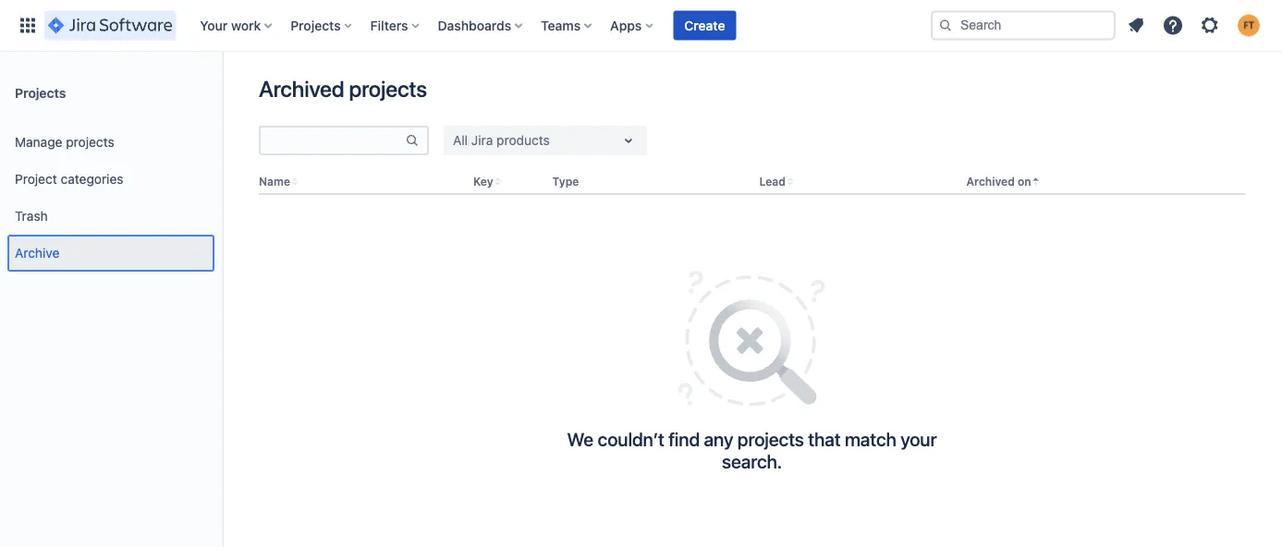 Task type: locate. For each thing, give the bounding box(es) containing it.
your work button
[[194, 11, 279, 40]]

products
[[497, 133, 550, 148]]

we couldn't find any projects that match your search.
[[567, 428, 937, 472]]

2 horizontal spatial projects
[[738, 428, 804, 450]]

archived projects
[[259, 76, 427, 102]]

create
[[684, 18, 725, 33]]

0 vertical spatial projects
[[349, 76, 427, 102]]

archive link
[[7, 235, 214, 272]]

banner
[[0, 0, 1282, 52]]

lead button
[[759, 175, 786, 188]]

archived down projects popup button
[[259, 76, 344, 102]]

projects inside group
[[66, 135, 114, 150]]

sidebar navigation image
[[202, 74, 242, 111]]

Search field
[[931, 11, 1116, 40]]

archived
[[259, 76, 344, 102], [967, 175, 1015, 188]]

manage
[[15, 135, 62, 150]]

filters button
[[365, 11, 427, 40]]

open image
[[618, 129, 640, 152]]

create button
[[673, 11, 736, 40]]

projects up manage
[[15, 85, 66, 100]]

0 horizontal spatial archived
[[259, 76, 344, 102]]

filters
[[370, 18, 408, 33]]

projects for archived projects
[[349, 76, 427, 102]]

teams button
[[535, 11, 599, 40]]

on
[[1018, 175, 1031, 188]]

categories
[[61, 172, 123, 187]]

we
[[567, 428, 594, 450]]

all
[[453, 133, 468, 148]]

1 horizontal spatial projects
[[291, 18, 341, 33]]

all jira products
[[453, 133, 550, 148]]

apps
[[610, 18, 642, 33]]

2 vertical spatial projects
[[738, 428, 804, 450]]

search image
[[938, 18, 953, 33]]

archived on
[[967, 175, 1031, 188]]

type
[[552, 175, 579, 188]]

projects
[[349, 76, 427, 102], [66, 135, 114, 150], [738, 428, 804, 450]]

1 horizontal spatial projects
[[349, 76, 427, 102]]

jira software image
[[48, 14, 172, 37], [48, 14, 172, 37]]

projects
[[291, 18, 341, 33], [15, 85, 66, 100]]

1 vertical spatial archived
[[967, 175, 1015, 188]]

archived left on
[[967, 175, 1015, 188]]

None text field
[[261, 128, 405, 153]]

name button
[[259, 175, 290, 188]]

projects up search.
[[738, 428, 804, 450]]

1 vertical spatial projects
[[15, 85, 66, 100]]

dashboards button
[[432, 11, 530, 40]]

projects up categories
[[66, 135, 114, 150]]

that
[[808, 428, 841, 450]]

projects button
[[285, 11, 359, 40]]

teams
[[541, 18, 581, 33]]

primary element
[[11, 0, 931, 51]]

your
[[200, 18, 228, 33]]

1 horizontal spatial archived
[[967, 175, 1015, 188]]

0 horizontal spatial projects
[[66, 135, 114, 150]]

1 vertical spatial projects
[[66, 135, 114, 150]]

projects down the filters
[[349, 76, 427, 102]]

projects up archived projects
[[291, 18, 341, 33]]

0 vertical spatial projects
[[291, 18, 341, 33]]

archived for archived projects
[[259, 76, 344, 102]]

group containing manage projects
[[7, 118, 214, 277]]

group
[[7, 118, 214, 277]]

your
[[901, 428, 937, 450]]

trash
[[15, 209, 48, 224]]

jira
[[471, 133, 493, 148]]

0 vertical spatial archived
[[259, 76, 344, 102]]



Task type: vqa. For each thing, say whether or not it's contained in the screenshot.
Bug
no



Task type: describe. For each thing, give the bounding box(es) containing it.
projects for manage projects
[[66, 135, 114, 150]]

work
[[231, 18, 261, 33]]

banner containing your work
[[0, 0, 1282, 52]]

help image
[[1162, 14, 1184, 37]]

search.
[[722, 451, 782, 472]]

0 horizontal spatial projects
[[15, 85, 66, 100]]

archived on button
[[967, 175, 1031, 188]]

appswitcher icon image
[[17, 14, 39, 37]]

any
[[704, 428, 733, 450]]

match
[[845, 428, 896, 450]]

projects inside we couldn't find any projects that match your search.
[[738, 428, 804, 450]]

notifications image
[[1125, 14, 1147, 37]]

key button
[[473, 175, 493, 188]]

manage projects link
[[7, 124, 214, 161]]

your profile and settings image
[[1238, 14, 1260, 37]]

key
[[473, 175, 493, 188]]

dashboards
[[438, 18, 511, 33]]

settings image
[[1199, 14, 1221, 37]]

lead
[[759, 175, 786, 188]]

manage projects
[[15, 135, 114, 150]]

apps button
[[605, 11, 660, 40]]

name
[[259, 175, 290, 188]]

find
[[669, 428, 700, 450]]

trash link
[[7, 198, 214, 235]]

your work
[[200, 18, 261, 33]]

project
[[15, 172, 57, 187]]

archived for archived on
[[967, 175, 1015, 188]]

project categories
[[15, 172, 123, 187]]

project categories link
[[7, 161, 214, 198]]

archive
[[15, 246, 59, 261]]

couldn't
[[598, 428, 664, 450]]

projects inside popup button
[[291, 18, 341, 33]]



